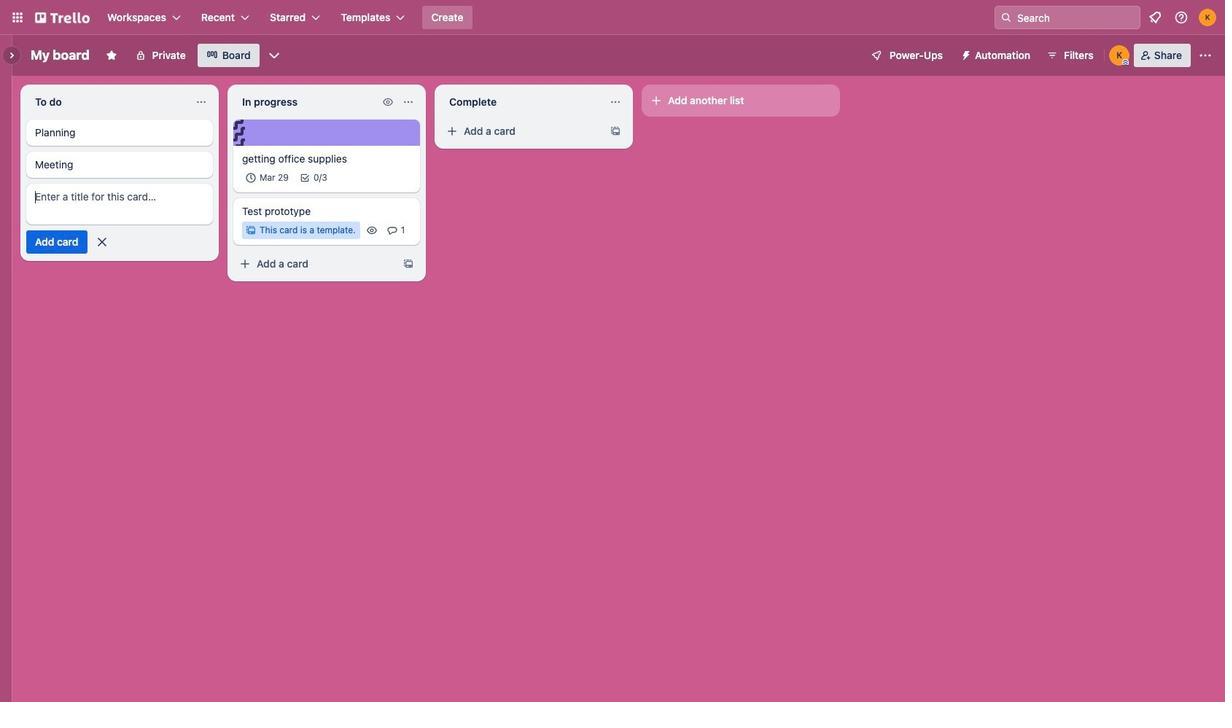 Task type: locate. For each thing, give the bounding box(es) containing it.
1 horizontal spatial create from template… image
[[610, 125, 622, 137]]

search image
[[1001, 12, 1013, 23]]

None text field
[[26, 90, 190, 114]]

0 horizontal spatial create from template… image
[[403, 258, 414, 270]]

0 vertical spatial create from template… image
[[610, 125, 622, 137]]

create from template… image
[[610, 125, 622, 137], [403, 258, 414, 270]]

Board name text field
[[23, 44, 97, 67]]

kendallparks02 (kendallparks02) image
[[1199, 9, 1217, 26]]

sm image
[[955, 44, 975, 64]]

None checkbox
[[242, 169, 293, 187]]

1 vertical spatial create from template… image
[[403, 258, 414, 270]]

Enter a title for this card… text field
[[26, 184, 213, 225]]

None text field
[[233, 90, 379, 114], [441, 90, 604, 114], [233, 90, 379, 114], [441, 90, 604, 114]]



Task type: vqa. For each thing, say whether or not it's contained in the screenshot.
Greg Robinson (gregrobinson96) icon
no



Task type: describe. For each thing, give the bounding box(es) containing it.
back to home image
[[35, 6, 90, 29]]

this member is an admin of this board. image
[[1123, 59, 1129, 66]]

0 notifications image
[[1147, 9, 1164, 26]]

star or unstar board image
[[106, 50, 117, 61]]

open information menu image
[[1175, 10, 1189, 25]]

Search field
[[1013, 7, 1140, 28]]

primary element
[[0, 0, 1226, 35]]

show menu image
[[1199, 48, 1213, 63]]

customize views image
[[267, 48, 281, 63]]

cancel image
[[94, 235, 109, 249]]

kendallparks02 (kendallparks02) image
[[1109, 45, 1130, 66]]



